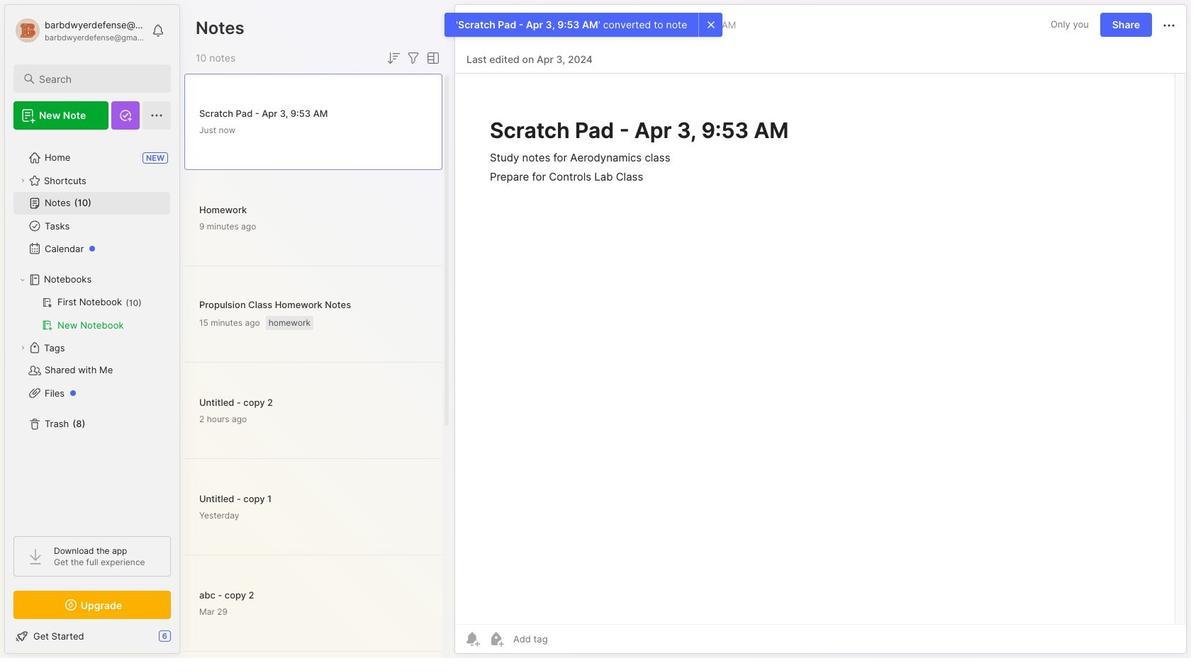 Task type: locate. For each thing, give the bounding box(es) containing it.
group
[[13, 292, 170, 337]]

main element
[[0, 0, 184, 659]]

None search field
[[39, 70, 158, 87]]

expand tags image
[[18, 344, 27, 353]]

add a reminder image
[[464, 631, 481, 648]]

note window element
[[455, 4, 1187, 658]]

add tag image
[[488, 631, 505, 648]]

group inside tree
[[13, 292, 170, 337]]

Search text field
[[39, 72, 158, 86]]

expand notebooks image
[[18, 276, 27, 284]]

Sort options field
[[385, 50, 402, 67]]

More actions field
[[1161, 16, 1178, 34]]

Add filters field
[[405, 50, 422, 67]]

none search field inside main element
[[39, 70, 158, 87]]

View options field
[[422, 50, 442, 67]]

tree
[[5, 138, 179, 524]]



Task type: describe. For each thing, give the bounding box(es) containing it.
tree inside main element
[[5, 138, 179, 524]]

add filters image
[[405, 50, 422, 67]]

expand note image
[[465, 16, 482, 33]]

more actions image
[[1161, 17, 1178, 34]]

Add tag field
[[512, 633, 619, 646]]

Account field
[[13, 16, 145, 45]]

Note Editor text field
[[455, 73, 1187, 625]]



Task type: vqa. For each thing, say whether or not it's contained in the screenshot.
EXPAND NOTE ICON
yes



